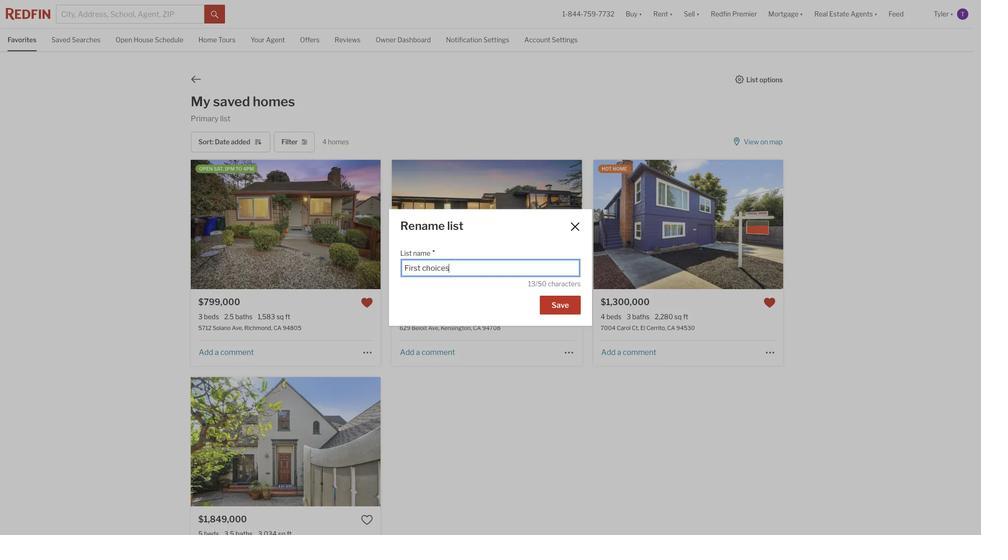Task type: vqa. For each thing, say whether or not it's contained in the screenshot.
by in Spokane was the most popular destination among Seattle homebuyers followed by Phoenix and Wenatchee .
no



Task type: describe. For each thing, give the bounding box(es) containing it.
3 photo of 7004 carol ct, el cerrito, ca 94530 image from the left
[[784, 160, 974, 289]]

sq for $799,000
[[277, 313, 284, 321]]

4 for 4 beds
[[601, 313, 605, 321]]

4 homes
[[322, 138, 349, 146]]

5712
[[198, 325, 212, 332]]

my saved homes primary list
[[191, 94, 295, 123]]

redfin premier button
[[706, 0, 763, 28]]

home tours
[[199, 36, 236, 44]]

settings for notification settings
[[484, 36, 510, 44]]

2.5
[[224, 313, 234, 321]]

sort
[[199, 138, 212, 146]]

list name. required field. element
[[401, 244, 576, 259]]

el
[[641, 325, 646, 332]]

a for $799,000
[[215, 348, 219, 357]]

94530
[[677, 325, 695, 332]]

2 photo of 7004 carol ct, el cerrito, ca 94530 image from the left
[[594, 160, 784, 289]]

1 vertical spatial homes
[[328, 138, 349, 146]]

add a comment button for $1,300,000
[[601, 348, 657, 357]]

owner dashboard
[[376, 36, 431, 44]]

home
[[613, 166, 628, 172]]

my
[[191, 94, 211, 110]]

name
[[413, 249, 431, 257]]

3 photo of 629 beloit ave, kensington, ca 94708 image from the left
[[582, 160, 772, 289]]

account settings
[[525, 36, 578, 44]]

owner
[[376, 36, 396, 44]]

offers link
[[300, 29, 320, 50]]

1,583
[[258, 313, 275, 321]]

7004 carol ct, el cerrito, ca 94530
[[601, 325, 695, 332]]

rename
[[401, 219, 445, 233]]

844-
[[568, 10, 584, 18]]

1 photo of 50 lenox rd, kensington, ca 94707 image from the left
[[1, 377, 191, 506]]

feed
[[889, 10, 904, 18]]

List name text field
[[405, 264, 577, 273]]

favorite button image for $1,849,000
[[361, 514, 373, 526]]

$1,849,000
[[198, 514, 247, 524]]

/
[[536, 280, 538, 288]]

3 beds
[[198, 313, 219, 321]]

ft for $1,300,000
[[684, 313, 689, 321]]

beloit
[[412, 325, 427, 332]]

1 photo of 7004 carol ct, el cerrito, ca 94530 image from the left
[[404, 160, 594, 289]]

add for $799,000
[[199, 348, 213, 357]]

saved searches
[[52, 36, 101, 44]]

primary
[[191, 114, 219, 123]]

filter button
[[274, 132, 315, 153]]

cerrito,
[[647, 325, 666, 332]]

$799,000
[[198, 297, 240, 307]]

open house schedule link
[[116, 29, 184, 50]]

account settings link
[[525, 29, 578, 50]]

City, Address, School, Agent, ZIP search field
[[56, 5, 205, 24]]

list inside dialog
[[447, 219, 464, 233]]

3 for 3 baths
[[627, 313, 631, 321]]

characters
[[548, 280, 581, 288]]

ave, for richmond,
[[232, 325, 243, 332]]

favorite button image
[[361, 297, 373, 309]]

add a comment for $1,300,000
[[602, 348, 657, 357]]

feed button
[[884, 0, 929, 28]]

2 add a comment from the left
[[400, 348, 455, 357]]

account
[[525, 36, 551, 44]]

list for list options
[[747, 75, 759, 83]]

hot home
[[602, 166, 628, 172]]

house
[[134, 36, 153, 44]]

13 / 50 characters
[[528, 280, 581, 288]]

list name
[[401, 249, 431, 257]]

1-
[[563, 10, 568, 18]]

favorites link
[[8, 29, 36, 50]]

home
[[199, 36, 217, 44]]

sort : date added
[[199, 138, 250, 146]]

759-
[[584, 10, 599, 18]]

offers
[[300, 36, 320, 44]]

hot
[[602, 166, 612, 172]]

2 photo of 50 lenox rd, kensington, ca 94707 image from the left
[[191, 377, 381, 506]]

1 horizontal spatial favorite button image
[[563, 297, 575, 309]]

richmond,
[[244, 325, 272, 332]]

629 beloit ave, kensington, ca 94708
[[400, 325, 501, 332]]

3 photo of 50 lenox rd, kensington, ca 94707 image from the left
[[381, 377, 571, 506]]

2,280
[[655, 313, 673, 321]]

view on map
[[744, 138, 783, 146]]

agent
[[266, 36, 285, 44]]

tours
[[219, 36, 236, 44]]

ct,
[[632, 325, 640, 332]]

schedule
[[155, 36, 184, 44]]

$1,300,000
[[601, 297, 650, 307]]

searches
[[72, 36, 101, 44]]



Task type: locate. For each thing, give the bounding box(es) containing it.
7732
[[599, 10, 615, 18]]

2 add from the left
[[400, 348, 415, 357]]

0 horizontal spatial ave,
[[232, 325, 243, 332]]

comment for $1,300,000
[[623, 348, 657, 357]]

add a comment
[[199, 348, 254, 357], [400, 348, 455, 357], [602, 348, 657, 357]]

baths for $799,000
[[235, 313, 253, 321]]

map
[[770, 138, 783, 146]]

2.5 baths
[[224, 313, 253, 321]]

2 ave, from the left
[[429, 325, 440, 332]]

0 horizontal spatial comment
[[220, 348, 254, 357]]

list
[[747, 75, 759, 83], [401, 249, 412, 257]]

0 horizontal spatial baths
[[235, 313, 253, 321]]

open
[[116, 36, 132, 44]]

a
[[215, 348, 219, 357], [416, 348, 420, 357], [618, 348, 622, 357]]

baths up 5712 solano ave, richmond, ca 94805
[[235, 313, 253, 321]]

add down 629
[[400, 348, 415, 357]]

your agent
[[251, 36, 285, 44]]

ft for $799,000
[[285, 313, 290, 321]]

premier
[[733, 10, 758, 18]]

ca for richmond,
[[274, 325, 282, 332]]

add a comment down solano
[[199, 348, 254, 357]]

your
[[251, 36, 265, 44]]

3 a from the left
[[618, 348, 622, 357]]

2 sq from the left
[[675, 313, 682, 321]]

options
[[760, 75, 783, 83]]

sq right 1,583
[[277, 313, 284, 321]]

favorites
[[8, 36, 36, 44]]

favorite button checkbox for $799,000
[[361, 297, 373, 309]]

1 horizontal spatial ca
[[473, 325, 481, 332]]

1 settings from the left
[[484, 36, 510, 44]]

7004
[[601, 325, 616, 332]]

:
[[212, 138, 214, 146]]

notification settings link
[[446, 29, 510, 50]]

your agent link
[[251, 29, 285, 50]]

ave, for kensington,
[[429, 325, 440, 332]]

0 vertical spatial list
[[747, 75, 759, 83]]

629
[[400, 325, 411, 332]]

0 vertical spatial homes
[[253, 94, 295, 110]]

list left name
[[401, 249, 412, 257]]

homes inside my saved homes primary list
[[253, 94, 295, 110]]

list right rename
[[447, 219, 464, 233]]

3 up 5712
[[198, 313, 203, 321]]

settings for account settings
[[552, 36, 578, 44]]

2 horizontal spatial comment
[[623, 348, 657, 357]]

1 add a comment button from the left
[[198, 348, 255, 357]]

1 horizontal spatial list
[[447, 219, 464, 233]]

reviews
[[335, 36, 361, 44]]

0 horizontal spatial homes
[[253, 94, 295, 110]]

favorite button checkbox for $1,849,000
[[361, 514, 373, 526]]

date
[[215, 138, 230, 146]]

photo of 5712 solano ave, richmond, ca 94805 image
[[1, 160, 191, 289], [191, 160, 381, 289], [381, 160, 571, 289]]

3 comment from the left
[[623, 348, 657, 357]]

saved
[[52, 36, 71, 44]]

4 beds
[[601, 313, 622, 321]]

2 photo of 629 beloit ave, kensington, ca 94708 image from the left
[[392, 160, 582, 289]]

0 horizontal spatial 3
[[198, 313, 203, 321]]

view on map button
[[733, 132, 784, 153]]

1pm
[[225, 166, 235, 172]]

sq for $1,300,000
[[675, 313, 682, 321]]

50
[[538, 280, 547, 288]]

2 horizontal spatial add a comment
[[602, 348, 657, 357]]

add a comment button down carol
[[601, 348, 657, 357]]

rename list dialog
[[389, 209, 592, 326]]

a down solano
[[215, 348, 219, 357]]

add down 7004
[[602, 348, 616, 357]]

1 horizontal spatial add
[[400, 348, 415, 357]]

redfin
[[711, 10, 731, 18]]

photo of 629 beloit ave, kensington, ca 94708 image
[[202, 160, 392, 289], [392, 160, 582, 289], [582, 160, 772, 289]]

3
[[198, 313, 203, 321], [627, 313, 631, 321]]

add for $1,300,000
[[602, 348, 616, 357]]

1 ca from the left
[[274, 325, 282, 332]]

0 horizontal spatial add a comment button
[[198, 348, 255, 357]]

1,583 sq ft
[[258, 313, 290, 321]]

1 horizontal spatial 3
[[627, 313, 631, 321]]

2 horizontal spatial add a comment button
[[601, 348, 657, 357]]

notification settings
[[446, 36, 510, 44]]

2 3 from the left
[[627, 313, 631, 321]]

2 horizontal spatial ca
[[668, 325, 676, 332]]

2 beds from the left
[[607, 313, 622, 321]]

1 horizontal spatial a
[[416, 348, 420, 357]]

favorite button image for $1,300,000
[[764, 297, 776, 309]]

kensington,
[[441, 325, 472, 332]]

1 horizontal spatial add a comment
[[400, 348, 455, 357]]

list left options
[[747, 75, 759, 83]]

2 horizontal spatial add
[[602, 348, 616, 357]]

1 horizontal spatial list
[[747, 75, 759, 83]]

photo of 50 lenox rd, kensington, ca 94707 image
[[1, 377, 191, 506], [191, 377, 381, 506], [381, 377, 571, 506]]

comment down 629 beloit ave, kensington, ca 94708
[[422, 348, 455, 357]]

94708
[[482, 325, 501, 332]]

4 up 7004
[[601, 313, 605, 321]]

0 horizontal spatial favorite button image
[[361, 514, 373, 526]]

add
[[199, 348, 213, 357], [400, 348, 415, 357], [602, 348, 616, 357]]

ca down 2,280 sq ft at bottom
[[668, 325, 676, 332]]

dashboard
[[398, 36, 431, 44]]

1 vertical spatial list
[[447, 219, 464, 233]]

settings down 1-
[[552, 36, 578, 44]]

beds for $799,000
[[204, 313, 219, 321]]

0 horizontal spatial ca
[[274, 325, 282, 332]]

list for list name
[[401, 249, 412, 257]]

sq up 94530
[[675, 313, 682, 321]]

ca
[[274, 325, 282, 332], [473, 325, 481, 332], [668, 325, 676, 332]]

3 up carol
[[627, 313, 631, 321]]

1 photo of 629 beloit ave, kensington, ca 94708 image from the left
[[202, 160, 392, 289]]

1 horizontal spatial settings
[[552, 36, 578, 44]]

2 horizontal spatial a
[[618, 348, 622, 357]]

add a comment down beloit
[[400, 348, 455, 357]]

a down carol
[[618, 348, 622, 357]]

save button
[[540, 296, 581, 315]]

2 comment from the left
[[422, 348, 455, 357]]

beds for $1,300,000
[[607, 313, 622, 321]]

add a comment button for $799,000
[[198, 348, 255, 357]]

3 for 3 beds
[[198, 313, 203, 321]]

to
[[236, 166, 242, 172]]

1 ft from the left
[[285, 313, 290, 321]]

1 add a comment from the left
[[199, 348, 254, 357]]

ca left 94708
[[473, 325, 481, 332]]

3 baths
[[627, 313, 650, 321]]

2,280 sq ft
[[655, 313, 689, 321]]

1 horizontal spatial sq
[[675, 313, 682, 321]]

carol
[[617, 325, 631, 332]]

1 add from the left
[[199, 348, 213, 357]]

open house schedule
[[116, 36, 184, 44]]

list inside dialog
[[401, 249, 412, 257]]

ca for kensington,
[[473, 325, 481, 332]]

open
[[199, 166, 213, 172]]

0 horizontal spatial a
[[215, 348, 219, 357]]

0 horizontal spatial ft
[[285, 313, 290, 321]]

0 horizontal spatial add a comment
[[199, 348, 254, 357]]

beds up 7004
[[607, 313, 622, 321]]

ave, right beloit
[[429, 325, 440, 332]]

add a comment button down solano
[[198, 348, 255, 357]]

94805
[[283, 325, 302, 332]]

view
[[744, 138, 759, 146]]

rename list
[[401, 219, 464, 233]]

1 beds from the left
[[204, 313, 219, 321]]

saved searches link
[[52, 29, 101, 50]]

add a comment down carol
[[602, 348, 657, 357]]

baths
[[235, 313, 253, 321], [633, 313, 650, 321]]

owner dashboard link
[[376, 29, 431, 50]]

saved
[[213, 94, 250, 110]]

favorite button checkbox
[[764, 297, 776, 309]]

1 horizontal spatial beds
[[607, 313, 622, 321]]

2 settings from the left
[[552, 36, 578, 44]]

2 photo of 5712 solano ave, richmond, ca 94805 image from the left
[[191, 160, 381, 289]]

ave,
[[232, 325, 243, 332], [429, 325, 440, 332]]

0 horizontal spatial beds
[[204, 313, 219, 321]]

2 a from the left
[[416, 348, 420, 357]]

13
[[528, 280, 536, 288]]

add a comment for $799,000
[[199, 348, 254, 357]]

3 add a comment button from the left
[[601, 348, 657, 357]]

2 add a comment button from the left
[[400, 348, 456, 357]]

on
[[761, 138, 768, 146]]

1 horizontal spatial add a comment button
[[400, 348, 456, 357]]

2 horizontal spatial favorite button image
[[764, 297, 776, 309]]

list
[[220, 114, 231, 123], [447, 219, 464, 233]]

4 right filter popup button on the left of page
[[322, 138, 327, 146]]

1 horizontal spatial ft
[[684, 313, 689, 321]]

1 sq from the left
[[277, 313, 284, 321]]

beds
[[204, 313, 219, 321], [607, 313, 622, 321]]

list inside my saved homes primary list
[[220, 114, 231, 123]]

3 photo of 5712 solano ave, richmond, ca 94805 image from the left
[[381, 160, 571, 289]]

save
[[552, 301, 569, 310]]

ft up 94530
[[684, 313, 689, 321]]

1 photo of 5712 solano ave, richmond, ca 94805 image from the left
[[1, 160, 191, 289]]

filter
[[282, 138, 298, 146]]

open sat, 1pm to 4pm
[[199, 166, 254, 172]]

0 horizontal spatial add
[[199, 348, 213, 357]]

list down "saved"
[[220, 114, 231, 123]]

settings right notification
[[484, 36, 510, 44]]

beds up 5712
[[204, 313, 219, 321]]

1 ave, from the left
[[232, 325, 243, 332]]

1 vertical spatial list
[[401, 249, 412, 257]]

0 horizontal spatial sq
[[277, 313, 284, 321]]

user photo image
[[958, 8, 969, 20]]

homes right filter popup button on the left of page
[[328, 138, 349, 146]]

4 for 4 homes
[[322, 138, 327, 146]]

1 a from the left
[[215, 348, 219, 357]]

favorite button checkbox
[[361, 297, 373, 309], [563, 297, 575, 309], [361, 514, 373, 526]]

1 vertical spatial 4
[[601, 313, 605, 321]]

comment down 5712 solano ave, richmond, ca 94805
[[220, 348, 254, 357]]

list options
[[747, 75, 783, 83]]

photo of 7004 carol ct, el cerrito, ca 94530 image
[[404, 160, 594, 289], [594, 160, 784, 289], [784, 160, 974, 289]]

1-844-759-7732 link
[[563, 10, 615, 18]]

1 horizontal spatial comment
[[422, 348, 455, 357]]

5712 solano ave, richmond, ca 94805
[[198, 325, 302, 332]]

add a comment button down beloit
[[400, 348, 456, 357]]

a for $1,300,000
[[618, 348, 622, 357]]

favorite button image
[[563, 297, 575, 309], [764, 297, 776, 309], [361, 514, 373, 526]]

2 ca from the left
[[473, 325, 481, 332]]

list inside button
[[747, 75, 759, 83]]

3 add a comment from the left
[[602, 348, 657, 357]]

list options button
[[735, 75, 784, 83]]

0 horizontal spatial list
[[401, 249, 412, 257]]

0 vertical spatial list
[[220, 114, 231, 123]]

3 ca from the left
[[668, 325, 676, 332]]

3 add from the left
[[602, 348, 616, 357]]

1 baths from the left
[[235, 313, 253, 321]]

1 3 from the left
[[198, 313, 203, 321]]

added
[[231, 138, 250, 146]]

baths up el
[[633, 313, 650, 321]]

add down 5712
[[199, 348, 213, 357]]

comment
[[220, 348, 254, 357], [422, 348, 455, 357], [623, 348, 657, 357]]

2 baths from the left
[[633, 313, 650, 321]]

baths for $1,300,000
[[633, 313, 650, 321]]

0 horizontal spatial list
[[220, 114, 231, 123]]

1 horizontal spatial ave,
[[429, 325, 440, 332]]

sat,
[[214, 166, 224, 172]]

ft up '94805' on the left of the page
[[285, 313, 290, 321]]

home tours link
[[199, 29, 236, 50]]

1 horizontal spatial homes
[[328, 138, 349, 146]]

notification
[[446, 36, 482, 44]]

ca down 1,583 sq ft
[[274, 325, 282, 332]]

0 horizontal spatial settings
[[484, 36, 510, 44]]

comment down el
[[623, 348, 657, 357]]

2 ft from the left
[[684, 313, 689, 321]]

submit search image
[[211, 11, 219, 18]]

comment for $799,000
[[220, 348, 254, 357]]

0 vertical spatial 4
[[322, 138, 327, 146]]

ave, down 2.5 baths
[[232, 325, 243, 332]]

homes right "saved"
[[253, 94, 295, 110]]

solano
[[213, 325, 231, 332]]

1 horizontal spatial 4
[[601, 313, 605, 321]]

a down beloit
[[416, 348, 420, 357]]

1 comment from the left
[[220, 348, 254, 357]]

0 horizontal spatial 4
[[322, 138, 327, 146]]

sq
[[277, 313, 284, 321], [675, 313, 682, 321]]

rename list element
[[401, 219, 558, 233]]

1 horizontal spatial baths
[[633, 313, 650, 321]]

reviews link
[[335, 29, 361, 50]]



